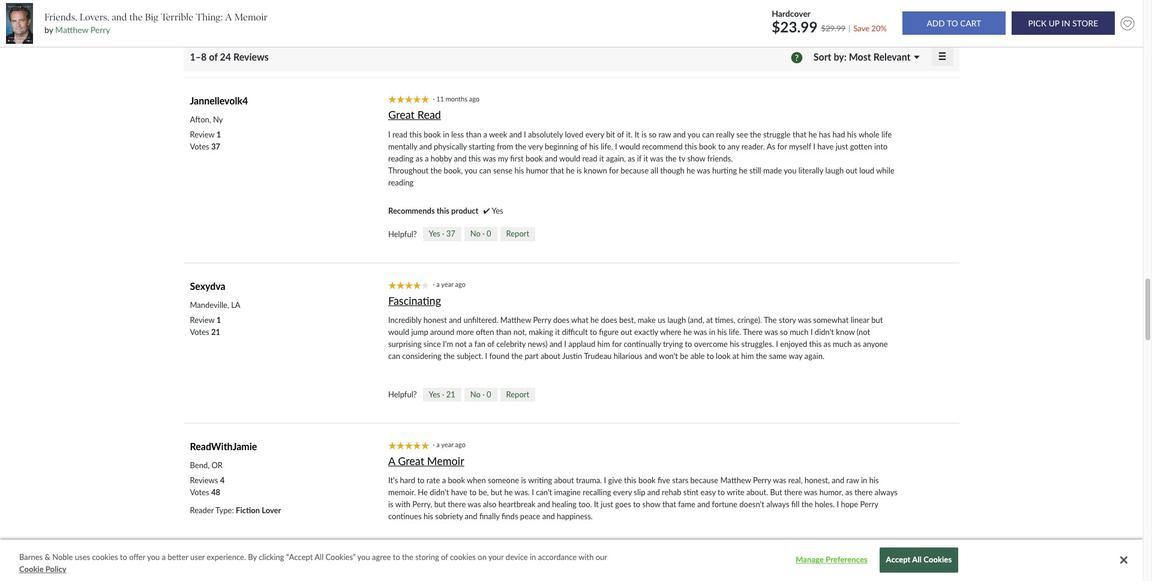 Task type: locate. For each thing, give the bounding box(es) containing it.
0 horizontal spatial can
[[388, 351, 400, 361]]

2 list from the top
[[190, 314, 221, 338]]

None submit
[[903, 12, 1006, 35], [1012, 12, 1115, 35], [903, 12, 1006, 35], [1012, 12, 1115, 35]]

1 report from the top
[[506, 229, 530, 239]]

1 vertical spatial reviews
[[190, 476, 218, 485]]

sort by: most relevant ▼
[[814, 51, 920, 63]]

0 horizontal spatial all
[[315, 552, 324, 562]]

than inside incredibly honest and unfiltered. matthew perry does what he does best, make us laugh (and, at times, cringe). the story was somewhat linear but would jump around more often than not, making it difficult to figure out exactly where he was in his life. there was so much i didn't know (not surprising since i'm not a fan of celebrity news) and i applaud him for continually trying to overcome his struggles. i enjoyed this as much as anyone can considering the subject. i found the part about justin trudeau hilarious and won't be able to look at him the same way again.
[[496, 327, 512, 337]]

0 horizontal spatial have
[[451, 488, 467, 497]]

1 vertical spatial for
[[609, 166, 619, 175]]

this inside it's hard to rate a book when someone is writing about trauma. i give this book five stars because matthew perry was real, honest, and raw in his memoir. he didn't have to be, but he was. i can't imagine recalling every slip and rehab stint easy to write about. but there was humor, as there always is with perry, but there was also heartbreak and healing too. it just goes to show that fame and fortune doesn't always fill the holes. i hope perry continues his sobriety and finally finds peace and happiness.
[[624, 476, 637, 485]]

· a year ago for a great memoir
[[433, 441, 469, 449]]

▼
[[914, 55, 920, 60]]

1 list from the top
[[190, 128, 221, 152]]

0 vertical spatial reviews
[[233, 51, 269, 62]]

it up the known
[[600, 154, 604, 163]]

0 horizontal spatial every
[[586, 130, 604, 139]]

throughout
[[388, 166, 429, 175]]

this down starting
[[469, 154, 481, 163]]

agree
[[372, 552, 391, 562]]

1 · a year ago from the top
[[433, 280, 469, 288]]

humor
[[526, 166, 549, 175]]

0 vertical spatial reading
[[388, 154, 414, 163]]

and right the "peace"
[[542, 512, 555, 521]]

stint
[[684, 488, 699, 497]]

jannellevolk4 button
[[190, 95, 248, 106]]

it inside it's hard to rate a book when someone is writing about trauma. i give this book five stars because matthew perry was real, honest, and raw in his memoir. he didn't have to be, but he was. i can't imagine recalling every slip and rehab stint easy to write about. but there was humor, as there always is with perry, but there was also heartbreak and healing too. it just goes to show that fame and fortune doesn't always fill the holes. i hope perry continues his sobriety and finally finds peace and happiness.
[[594, 500, 599, 509]]

2 vertical spatial 1
[[217, 315, 221, 325]]

report button for great read
[[500, 227, 536, 241]]

continually
[[624, 339, 661, 349]]

the down hobby
[[431, 166, 442, 175]]

list
[[190, 128, 221, 152], [190, 314, 221, 338], [190, 474, 225, 498]]

0 horizontal spatial laugh
[[668, 315, 686, 325]]

2 vertical spatial that
[[663, 500, 676, 509]]

2 0 from the top
[[487, 389, 491, 399]]

1 inside mandeville, la review 1 votes 21
[[217, 315, 221, 325]]

for down figure
[[612, 339, 622, 349]]

0 vertical spatial year
[[441, 280, 454, 288]]

review for fascinating
[[190, 315, 215, 325]]

the
[[764, 315, 777, 325]]

just inside it's hard to rate a book when someone is writing about trauma. i give this book five stars because matthew perry was real, honest, and raw in his memoir. he didn't have to be, but he was. i can't imagine recalling every slip and rehab stint easy to write about. but there was humor, as there always is with perry, but there was also heartbreak and healing too. it just goes to show that fame and fortune doesn't always fill the holes. i hope perry continues his sobriety and finally finds peace and happiness.
[[601, 500, 613, 509]]

0 horizontal spatial 21
[[211, 327, 220, 337]]

0 horizontal spatial raw
[[659, 130, 671, 139]]

report button
[[500, 227, 536, 241], [500, 388, 536, 402]]

· a year ago up a great memoir
[[433, 441, 469, 449]]

months
[[446, 95, 468, 103]]

in left less
[[443, 130, 449, 139]]

2 · a year ago from the top
[[433, 441, 469, 449]]

he down someone on the left bottom of the page
[[504, 488, 513, 497]]

1 horizontal spatial that
[[663, 500, 676, 509]]

that
[[793, 130, 807, 139], [551, 166, 564, 175], [663, 500, 676, 509]]

him down figure
[[598, 339, 610, 349]]

but inside incredibly honest and unfiltered. matthew perry does what he does best, make us laugh (and, at times, cringe). the story was somewhat linear but would jump around more often than not, making it difficult to figure out exactly where he was in his life. there was so much i didn't know (not surprising since i'm not a fan of celebrity news) and i applaud him for continually trying to overcome his struggles. i enjoyed this as much as anyone can considering the subject. i found the part about justin trudeau hilarious and won't be able to look at him the same way again.
[[872, 315, 883, 325]]

0 vertical spatial read
[[418, 108, 441, 121]]

0 vertical spatial would
[[619, 142, 640, 151]]

life. inside incredibly honest and unfiltered. matthew perry does what he does best, make us laugh (and, at times, cringe). the story was somewhat linear but would jump around more often than not, making it difficult to figure out exactly where he was in his life. there was so much i didn't know (not surprising since i'm not a fan of celebrity news) and i applaud him for continually trying to overcome his struggles. i enjoyed this as much as anyone can considering the subject. i found the part about justin trudeau hilarious and won't be able to look at him the same way again.
[[729, 327, 741, 337]]

it right it.
[[635, 130, 640, 139]]

it
[[635, 130, 640, 139], [594, 500, 599, 509]]

1 horizontal spatial always
[[875, 488, 898, 497]]

1 horizontal spatial didn't
[[815, 327, 834, 337]]

content helpfulness group for great read
[[388, 227, 536, 241]]

can left really
[[702, 130, 714, 139]]

life. down times,
[[729, 327, 741, 337]]

out inside i read this book in less than a week and i absolutely loved every bit of it. it is so raw and you can really see the struggle that he has had his whole life mentally and physically starting from the very beginning of his life. i would recommend this book to any reader. as for myself i have just gotten into reading as a hobby and this was my first book and would read it again, as if it was the tv show friends. throughout the book, you can sense his humor that he is known for because all though he was hurting he still made you literally laugh out loud while reading
[[846, 166, 858, 175]]

list for great
[[190, 128, 221, 152]]

0 horizontal spatial at
[[707, 315, 713, 325]]

content helpfulness group
[[388, 227, 536, 241], [388, 387, 536, 402]]

i'm
[[443, 339, 453, 349]]

0 vertical spatial for
[[778, 142, 787, 151]]

1 vertical spatial didn't
[[430, 488, 449, 497]]

0 horizontal spatial so
[[649, 130, 657, 139]]

0 vertical spatial memoir
[[234, 11, 268, 23]]

1 vertical spatial 37
[[446, 229, 455, 239]]

had
[[833, 130, 845, 139]]

does up difficult
[[553, 315, 570, 325]]

1 vertical spatial list
[[190, 314, 221, 338]]

recommends this product ✔ yes for a great memoir
[[388, 540, 503, 549]]

he left has
[[809, 130, 817, 139]]

0 vertical spatial just
[[836, 142, 848, 151]]

· 11 months ago
[[433, 95, 483, 103]]

yes
[[492, 206, 503, 215], [429, 229, 440, 239], [429, 389, 440, 399], [492, 540, 503, 549]]

storing
[[415, 552, 439, 562]]

matthew inside the friends, lovers, and the big terrible thing: a memoir by matthew perry
[[55, 25, 88, 35]]

tv
[[679, 154, 686, 163]]

so inside incredibly honest and unfiltered. matthew perry does what he does best, make us laugh (and, at times, cringe). the story was somewhat linear but would jump around more often than not, making it difficult to figure out exactly where he was in his life. there was so much i didn't know (not surprising since i'm not a fan of celebrity news) and i applaud him for continually trying to overcome his struggles. i enjoyed this as much as anyone can considering the subject. i found the part about justin trudeau hilarious and won't be able to look at him the same way again.
[[780, 327, 788, 337]]

0 horizontal spatial than
[[466, 130, 481, 139]]

0 vertical spatial product
[[451, 206, 479, 215]]

1 cookies from the left
[[92, 552, 118, 562]]

would inside incredibly honest and unfiltered. matthew perry does what he does best, make us laugh (and, at times, cringe). the story was somewhat linear but would jump around more often than not, making it difficult to figure out exactly where he was in his life. there was so much i didn't know (not surprising since i'm not a fan of celebrity news) and i applaud him for continually trying to overcome his struggles. i enjoyed this as much as anyone can considering the subject. i found the part about justin trudeau hilarious and won't be able to look at him the same way again.
[[388, 327, 409, 337]]

1 no from the top
[[470, 229, 481, 239]]

fortune
[[712, 500, 738, 509]]

than up celebrity
[[496, 327, 512, 337]]

votes down mandeville,
[[190, 327, 209, 337]]

write
[[727, 488, 745, 497]]

a right thing:
[[225, 11, 232, 23]]

2 ✔ from the top
[[484, 540, 490, 549]]

review inside the afton, ny review 1 votes 37
[[190, 130, 215, 139]]

show inside i read this book in less than a week and i absolutely loved every bit of it. it is so raw and you can really see the struggle that he has had his whole life mentally and physically starting from the very beginning of his life. i would recommend this book to any reader. as for myself i have just gotten into reading as a hobby and this was my first book and would read it again, as if it was the tv show friends. throughout the book, you can sense his humor that he is known for because all though he was hurting he still made you literally laugh out loud while reading
[[687, 154, 706, 163]]

0 vertical spatial content helpfulness group
[[388, 227, 536, 241]]

21 inside mandeville, la review 1 votes 21
[[211, 327, 220, 337]]

him down struggles.
[[741, 351, 754, 361]]

1 vertical spatial raw
[[847, 476, 859, 485]]

fill
[[792, 500, 800, 509]]

same
[[769, 351, 787, 361]]

0 vertical spatial · a year ago
[[433, 280, 469, 288]]

was down the
[[765, 327, 778, 337]]

as up again.
[[824, 339, 831, 349]]

all inside button
[[913, 555, 922, 565]]

0 horizontal spatial with
[[395, 500, 411, 509]]

i read this book in less than a week and i absolutely loved every bit of it. it is so raw and you can really see the struggle that he has had his whole life mentally and physically starting from the very beginning of his life. i would recommend this book to any reader. as for myself i have just gotten into reading as a hobby and this was my first book and would read it again, as if it was the tv show friends. throughout the book, you can sense his humor that he is known for because all though he was hurting he still made you literally laugh out loud while reading
[[388, 130, 895, 187]]

preferences
[[826, 555, 868, 565]]

0 vertical spatial recommends this product ✔ yes
[[388, 206, 503, 215]]

five
[[658, 476, 670, 485]]

1 votes from the top
[[190, 142, 209, 151]]

1 vertical spatial ago
[[455, 280, 466, 288]]

review inside mandeville, la review 1 votes 21
[[190, 315, 215, 325]]

no · 0
[[470, 229, 491, 239], [470, 389, 491, 399]]

show right tv
[[687, 154, 706, 163]]

0 horizontal spatial memoir
[[234, 11, 268, 23]]

ago right months
[[469, 95, 480, 103]]

his up look
[[730, 339, 740, 349]]

there up the hope
[[855, 488, 873, 497]]

jump
[[411, 327, 428, 337]]

content helpfulness group for fascinating
[[388, 387, 536, 402]]

type:
[[216, 506, 234, 515]]

votes inside mandeville, la review 1 votes 21
[[190, 327, 209, 337]]

with inside it's hard to rate a book when someone is writing about trauma. i give this book five stars because matthew perry was real, honest, and raw in his memoir. he didn't have to be, but he was. i can't imagine recalling every slip and rehab stint easy to write about. but there was humor, as there always is with perry, but there was also heartbreak and healing too. it just goes to show that fame and fortune doesn't always fill the holes. i hope perry continues his sobriety and finally finds peace and happiness.
[[395, 500, 411, 509]]

≡
[[938, 48, 947, 64]]

0 vertical spatial no
[[470, 229, 481, 239]]

product up on
[[451, 540, 479, 549]]

a inside it's hard to rate a book when someone is writing about trauma. i give this book five stars because matthew perry was real, honest, and raw in his memoir. he didn't have to be, but he was. i can't imagine recalling every slip and rehab stint easy to write about. but there was humor, as there always is with perry, but there was also heartbreak and healing too. it just goes to show that fame and fortune doesn't always fill the holes. i hope perry continues his sobriety and finally finds peace and happiness.
[[442, 476, 446, 485]]

1 recommends from the top
[[388, 206, 435, 215]]

2 reading from the top
[[388, 178, 414, 187]]

perry down lovers,
[[91, 25, 110, 35]]

uses
[[75, 552, 90, 562]]

easy
[[701, 488, 716, 497]]

have inside it's hard to rate a book when someone is writing about trauma. i give this book five stars because matthew perry was real, honest, and raw in his memoir. he didn't have to be, but he was. i can't imagine recalling every slip and rehab stint easy to write about. but there was humor, as there always is with perry, but there was also heartbreak and healing too. it just goes to show that fame and fortune doesn't always fill the holes. i hope perry continues his sobriety and finally finds peace and happiness.
[[451, 488, 467, 497]]

reviews right 24
[[233, 51, 269, 62]]

of inside barnes & noble uses cookies to offer you a better user experience. by clicking "accept all cookies" you agree to the storing of cookies on your device in accordance with our cookie policy
[[441, 552, 448, 562]]

1 helpful? from the top
[[388, 229, 417, 239]]

1 vertical spatial just
[[601, 500, 613, 509]]

does up figure
[[601, 315, 617, 325]]

add to wishlist image
[[1118, 14, 1138, 33]]

and inside the friends, lovers, and the big terrible thing: a memoir by matthew perry
[[112, 11, 127, 23]]

unfiltered.
[[464, 315, 499, 325]]

product for a great memoir
[[451, 540, 479, 549]]

you
[[688, 130, 700, 139], [465, 166, 477, 175], [784, 166, 797, 175], [147, 552, 160, 562], [357, 552, 370, 562]]

2 no · 0 from the top
[[470, 389, 491, 399]]

didn't inside it's hard to rate a book when someone is writing about trauma. i give this book five stars because matthew perry was real, honest, and raw in his memoir. he didn't have to be, but he was. i can't imagine recalling every slip and rehab stint easy to write about. but there was humor, as there always is with perry, but there was also heartbreak and healing too. it just goes to show that fame and fortune doesn't always fill the holes. i hope perry continues his sobriety and finally finds peace and happiness.
[[430, 488, 449, 497]]

while
[[876, 166, 895, 175]]

0 vertical spatial report button
[[500, 227, 536, 241]]

exactly
[[634, 327, 658, 337]]

1 vertical spatial because
[[691, 476, 719, 485]]

1 review from the top
[[190, 130, 215, 139]]

2 report button from the top
[[500, 388, 536, 402]]

0 vertical spatial recommends
[[388, 206, 435, 215]]

2 product from the top
[[451, 540, 479, 549]]

review
[[190, 130, 215, 139], [190, 315, 215, 325]]

memoir
[[234, 11, 268, 23], [427, 454, 464, 468]]

2 vertical spatial ago
[[455, 441, 466, 449]]

for right as
[[778, 142, 787, 151]]

you left agree
[[357, 552, 370, 562]]

1 vertical spatial than
[[496, 327, 512, 337]]

no
[[470, 229, 481, 239], [470, 389, 481, 399]]

1 vertical spatial 1
[[217, 130, 221, 139]]

to up fortune
[[718, 488, 725, 497]]

"accept
[[286, 552, 313, 562]]

that inside it's hard to rate a book when someone is writing about trauma. i give this book five stars because matthew perry was real, honest, and raw in his memoir. he didn't have to be, but he was. i can't imagine recalling every slip and rehab stint easy to write about. but there was humor, as there always is with perry, but there was also heartbreak and healing too. it just goes to show that fame and fortune doesn't always fill the holes. i hope perry continues his sobriety and finally finds peace and happiness.
[[663, 500, 676, 509]]

show down slip
[[643, 500, 661, 509]]

continues
[[388, 512, 422, 521]]

perry inside the friends, lovers, and the big terrible thing: a memoir by matthew perry
[[91, 25, 110, 35]]

to left the any
[[719, 142, 726, 151]]

1 product from the top
[[451, 206, 479, 215]]

in right device
[[530, 552, 536, 562]]

2 horizontal spatial there
[[855, 488, 873, 497]]

2 content helpfulness group from the top
[[388, 387, 536, 402]]

cookies"
[[326, 552, 356, 562]]

because inside it's hard to rate a book when someone is writing about trauma. i give this book five stars because matthew perry was real, honest, and raw in his memoir. he didn't have to be, but he was. i can't imagine recalling every slip and rehab stint easy to write about. but there was humor, as there always is with perry, but there was also heartbreak and healing too. it just goes to show that fame and fortune doesn't always fill the holes. i hope perry continues his sobriety and finally finds peace and happiness.
[[691, 476, 719, 485]]

1 vertical spatial recommends this product ✔ yes
[[388, 540, 503, 549]]

barnes & noble uses cookies to offer you a better user experience. by clicking "accept all cookies" you agree to the storing of cookies on your device in accordance with our cookie policy
[[19, 552, 607, 574]]

no · 0 right yes · 21
[[470, 389, 491, 399]]

3 list from the top
[[190, 474, 225, 498]]

1 does from the left
[[553, 315, 570, 325]]

2 review from the top
[[190, 315, 215, 325]]

there
[[784, 488, 803, 497], [855, 488, 873, 497], [448, 500, 466, 509]]

so inside i read this book in less than a week and i absolutely loved every bit of it. it is so raw and you can really see the struggle that he has had his whole life mentally and physically starting from the very beginning of his life. i would recommend this book to any reader. as for myself i have just gotten into reading as a hobby and this was my first book and would read it again, as if it was the tv show friends. throughout the book, you can sense his humor that he is known for because all though he was hurting he still made you literally laugh out loud while reading
[[649, 130, 657, 139]]

he left the known
[[566, 166, 575, 175]]

2 cookies from the left
[[450, 552, 476, 562]]

real,
[[789, 476, 803, 485]]

&
[[45, 552, 50, 562]]

about inside incredibly honest and unfiltered. matthew perry does what he does best, make us laugh (and, at times, cringe). the story was somewhat linear but would jump around more often than not, making it difficult to figure out exactly where he was in his life. there was so much i didn't know (not surprising since i'm not a fan of celebrity news) and i applaud him for continually trying to overcome his struggles. i enjoyed this as much as anyone can considering the subject. i found the part about justin trudeau hilarious and won't be able to look at him the same way again.
[[541, 351, 561, 361]]

0 vertical spatial than
[[466, 130, 481, 139]]

laugh inside incredibly honest and unfiltered. matthew perry does what he does best, make us laugh (and, at times, cringe). the story was somewhat linear but would jump around more often than not, making it difficult to figure out exactly where he was in his life. there was so much i didn't know (not surprising since i'm not a fan of celebrity news) and i applaud him for continually trying to overcome his struggles. i enjoyed this as much as anyone can considering the subject. i found the part about justin trudeau hilarious and won't be able to look at him the same way again.
[[668, 315, 686, 325]]

it
[[600, 154, 604, 163], [644, 154, 648, 163], [555, 327, 560, 337]]

1 vertical spatial it
[[594, 500, 599, 509]]

laugh up where in the bottom right of the page
[[668, 315, 686, 325]]

be,
[[479, 488, 489, 497]]

every
[[586, 130, 604, 139], [613, 488, 632, 497]]

about inside it's hard to rate a book when someone is writing about trauma. i give this book five stars because matthew perry was real, honest, and raw in his memoir. he didn't have to be, but he was. i can't imagine recalling every slip and rehab stint easy to write about. but there was humor, as there always is with perry, but there was also heartbreak and healing too. it just goes to show that fame and fortune doesn't always fill the holes. i hope perry continues his sobriety and finally finds peace and happiness.
[[554, 476, 574, 485]]

ago for great read
[[469, 95, 480, 103]]

he
[[418, 488, 428, 497]]

37 inside the afton, ny review 1 votes 37
[[211, 142, 220, 151]]

1 content helpfulness group from the top
[[388, 227, 536, 241]]

2 horizontal spatial but
[[872, 315, 883, 325]]

1 vertical spatial no · 0
[[470, 389, 491, 399]]

but right linear
[[872, 315, 883, 325]]

0 vertical spatial much
[[790, 327, 809, 337]]

0 for fascinating
[[487, 389, 491, 399]]

0 vertical spatial no · 0
[[470, 229, 491, 239]]

this up again.
[[809, 339, 822, 349]]

0 for great read
[[487, 229, 491, 239]]

2 votes from the top
[[190, 327, 209, 337]]

1 no · 0 from the top
[[470, 229, 491, 239]]

and up from
[[509, 130, 522, 139]]

1 vertical spatial show
[[643, 500, 661, 509]]

mandeville,
[[190, 300, 229, 310]]

✔ for a great memoir
[[484, 540, 490, 549]]

0 vertical spatial have
[[818, 142, 834, 151]]

0 vertical spatial 1
[[193, 3, 199, 12]]

our
[[596, 552, 607, 562]]

1 vertical spatial memoir
[[427, 454, 464, 468]]

2 horizontal spatial matthew
[[721, 476, 751, 485]]

best,
[[619, 315, 636, 325]]

3 votes from the top
[[190, 488, 209, 497]]

no right yes · 21
[[470, 389, 481, 399]]

product for great read
[[451, 206, 479, 215]]

a right rate at the left bottom of the page
[[442, 476, 446, 485]]

someone
[[488, 476, 519, 485]]

1 recommends this product ✔ yes from the top
[[388, 206, 503, 215]]

so up recommend
[[649, 130, 657, 139]]

0 vertical spatial can
[[702, 130, 714, 139]]

1 horizontal spatial have
[[818, 142, 834, 151]]

for inside incredibly honest and unfiltered. matthew perry does what he does best, make us laugh (and, at times, cringe). the story was somewhat linear but would jump around more often than not, making it difficult to figure out exactly where he was in his life. there was so much i didn't know (not surprising since i'm not a fan of celebrity news) and i applaud him for continually trying to overcome his struggles. i enjoyed this as much as anyone can considering the subject. i found the part about justin trudeau hilarious and won't be able to look at him the same way again.
[[612, 339, 622, 349]]

0 horizontal spatial it
[[594, 500, 599, 509]]

1 horizontal spatial reviews
[[233, 51, 269, 62]]

didn't down rate at the left bottom of the page
[[430, 488, 449, 497]]

1 vertical spatial him
[[741, 351, 754, 361]]

in
[[443, 130, 449, 139], [709, 327, 716, 337], [861, 476, 868, 485], [530, 552, 536, 562]]

1 for great read
[[217, 130, 221, 139]]

2 recommends this product ✔ yes from the top
[[388, 540, 503, 549]]

about.
[[747, 488, 768, 497]]

book left when
[[448, 476, 465, 485]]

also
[[483, 500, 497, 509]]

list down bend,
[[190, 474, 225, 498]]

0 vertical spatial a
[[225, 11, 232, 23]]

recommends this product ✔ yes up storing
[[388, 540, 503, 549]]

helpful?
[[388, 229, 417, 239], [388, 390, 417, 399]]

at right (and,
[[707, 315, 713, 325]]

list for a
[[190, 474, 225, 498]]

you right offer
[[147, 552, 160, 562]]

1 vertical spatial ✔
[[484, 540, 490, 549]]

perry up 'about.'
[[753, 476, 771, 485]]

1 year from the top
[[441, 280, 454, 288]]

show
[[687, 154, 706, 163], [643, 500, 661, 509]]

cookie
[[19, 564, 44, 574]]

1 vertical spatial 21
[[446, 389, 455, 399]]

just down had
[[836, 142, 848, 151]]

votes left 48 on the left bottom of the page
[[190, 488, 209, 497]]

life. down bit
[[601, 142, 613, 151]]

0 horizontal spatial 37
[[211, 142, 220, 151]]

accept all cookies button
[[880, 548, 959, 573]]

1 vertical spatial · a year ago
[[433, 441, 469, 449]]

1 vertical spatial but
[[491, 488, 502, 497]]

0 vertical spatial life.
[[601, 142, 613, 151]]

book up the friends.
[[699, 142, 717, 151]]

healing
[[552, 500, 577, 509]]

of inside incredibly honest and unfiltered. matthew perry does what he does best, make us laugh (and, at times, cringe). the story was somewhat linear but would jump around more often than not, making it difficult to figure out exactly where he was in his life. there was so much i didn't know (not surprising since i'm not a fan of celebrity news) and i applaud him for continually trying to overcome his struggles. i enjoyed this as much as anyone can considering the subject. i found the part about justin trudeau hilarious and won't be able to look at him the same way again.
[[488, 339, 494, 349]]

ago
[[469, 95, 480, 103], [455, 280, 466, 288], [455, 441, 466, 449]]

1 horizontal spatial 21
[[446, 389, 455, 399]]

the inside the friends, lovers, and the big terrible thing: a memoir by matthew perry
[[129, 11, 143, 23]]

2 helpful? from the top
[[388, 390, 417, 399]]

can
[[702, 130, 714, 139], [479, 166, 491, 175], [388, 351, 400, 361]]

year up honest at the left of the page
[[441, 280, 454, 288]]

gotten
[[850, 142, 873, 151]]

2 report from the top
[[506, 389, 530, 399]]

experience.
[[207, 552, 246, 562]]

0 horizontal spatial life.
[[601, 142, 613, 151]]

in right honest,
[[861, 476, 868, 485]]

1 reading from the top
[[388, 154, 414, 163]]

friends,
[[44, 11, 77, 23]]

i left the hope
[[837, 500, 839, 509]]

has
[[819, 130, 831, 139]]

report for fascinating
[[506, 389, 530, 399]]

2 horizontal spatial can
[[702, 130, 714, 139]]

1 horizontal spatial laugh
[[826, 166, 844, 175]]

readwithjamie
[[190, 441, 257, 452]]

votes inside the afton, ny review 1 votes 37
[[190, 142, 209, 151]]

perry up making
[[533, 315, 551, 325]]

read for i read this book in less than a week and i absolutely loved every bit of it. it is so raw and you can really see the struggle that he has had his whole life mentally and physically starting from the very beginning of his life. i would recommend this book to any reader. as for myself i have just gotten into reading as a hobby and this was my first book and would read it again, as if it was the tv show friends. throughout the book, you can sense his humor that he is known for because all though he was hurting he still made you literally laugh out loud while reading
[[393, 130, 408, 139]]

0 vertical spatial show
[[687, 154, 706, 163]]

that up the myself
[[793, 130, 807, 139]]

0 horizontal spatial matthew
[[55, 25, 88, 35]]

have down when
[[451, 488, 467, 497]]

reviews inside bend, or reviews 4 votes 48
[[190, 476, 218, 485]]

cookies right uses
[[92, 552, 118, 562]]

2 horizontal spatial that
[[793, 130, 807, 139]]

reading down mentally
[[388, 154, 414, 163]]

1 horizontal spatial life.
[[729, 327, 741, 337]]

hilarious
[[614, 351, 643, 361]]

0 vertical spatial matthew
[[55, 25, 88, 35]]

1 horizontal spatial cookies
[[450, 552, 476, 562]]

1 horizontal spatial him
[[741, 351, 754, 361]]

jannellevolk4
[[190, 95, 248, 106]]

matthew
[[55, 25, 88, 35], [501, 315, 531, 325], [721, 476, 751, 485]]

1 0 from the top
[[487, 229, 491, 239]]

and down can't
[[538, 500, 550, 509]]

· a year ago up honest at the left of the page
[[433, 280, 469, 288]]

1 inside the afton, ny review 1 votes 37
[[217, 130, 221, 139]]

difficult
[[562, 327, 588, 337]]

year for a great memoir
[[441, 441, 454, 449]]

4
[[220, 476, 225, 485]]

0 vertical spatial out
[[846, 166, 858, 175]]

1 ✔ from the top
[[484, 206, 490, 215]]

0 vertical spatial about
[[541, 351, 561, 361]]

1 vertical spatial votes
[[190, 327, 209, 337]]

finally
[[480, 512, 500, 521]]

since
[[424, 339, 441, 349]]

recommends this product ✔ yes up the yes · 37
[[388, 206, 503, 215]]

mentally
[[388, 142, 417, 151]]

votes for fascinating
[[190, 327, 209, 337]]

list containing reviews
[[190, 474, 225, 498]]

1 horizontal spatial all
[[913, 555, 922, 565]]

2 no from the top
[[470, 389, 481, 399]]

there up fill
[[784, 488, 803, 497]]

trudeau
[[584, 351, 612, 361]]

21 down mandeville,
[[211, 327, 220, 337]]

the left tv
[[666, 154, 677, 163]]

21 down i'm
[[446, 389, 455, 399]]

friends, lovers, and the big terrible thing: a memoir image
[[6, 3, 33, 44]]

every left bit
[[586, 130, 604, 139]]

read down 11
[[418, 108, 441, 121]]

every inside i read this book in less than a week and i absolutely loved every bit of it. it is so raw and you can really see the struggle that he has had his whole life mentally and physically starting from the very beginning of his life. i would recommend this book to any reader. as for myself i have just gotten into reading as a hobby and this was my first book and would read it again, as if it was the tv show friends. throughout the book, you can sense his humor that he is known for because all though he was hurting he still made you literally laugh out loud while reading
[[586, 130, 604, 139]]

2 year from the top
[[441, 441, 454, 449]]

2 vertical spatial for
[[612, 339, 622, 349]]

because down 'if'
[[621, 166, 649, 175]]

humor,
[[820, 488, 844, 497]]

this right give
[[624, 476, 637, 485]]

1 horizontal spatial much
[[833, 339, 852, 349]]

product up the yes · 37
[[451, 206, 479, 215]]

1 vertical spatial life.
[[729, 327, 741, 337]]

matthew inside incredibly honest and unfiltered. matthew perry does what he does best, make us laugh (and, at times, cringe). the story was somewhat linear but would jump around more often than not, making it difficult to figure out exactly where he was in his life. there was so much i didn't know (not surprising since i'm not a fan of celebrity news) and i applaud him for continually trying to overcome his struggles. i enjoyed this as much as anyone can considering the subject. i found the part about justin trudeau hilarious and won't be able to look at him the same way again.
[[501, 315, 531, 325]]

· a year ago for fascinating
[[433, 280, 469, 288]]

cookies left on
[[450, 552, 476, 562]]

1 report button from the top
[[500, 227, 536, 241]]

was up all
[[650, 154, 664, 163]]

in inside barnes & noble uses cookies to offer you a better user experience. by clicking "accept all cookies" you agree to the storing of cookies on your device in accordance with our cookie policy
[[530, 552, 536, 562]]

with down memoir.
[[395, 500, 411, 509]]

1 vertical spatial reading
[[388, 178, 414, 187]]

perry inside incredibly honest and unfiltered. matthew perry does what he does best, make us laugh (and, at times, cringe). the story was somewhat linear but would jump around more often than not, making it difficult to figure out exactly where he was in his life. there was so much i didn't know (not surprising since i'm not a fan of celebrity news) and i applaud him for continually trying to overcome his struggles. i enjoyed this as much as anyone can considering the subject. i found the part about justin trudeau hilarious and won't be able to look at him the same way again.
[[533, 315, 551, 325]]

1 vertical spatial year
[[441, 441, 454, 449]]

2 does from the left
[[601, 315, 617, 325]]

celebrity
[[496, 339, 526, 349]]

great up mentally
[[388, 108, 415, 121]]

this up mentally
[[410, 130, 422, 139]]

peace
[[520, 512, 540, 521]]

$23.99
[[772, 18, 818, 35]]

ny
[[213, 115, 223, 124]]

2 recommends from the top
[[388, 540, 435, 549]]



Task type: vqa. For each thing, say whether or not it's contained in the screenshot.
Helpful? associated with Great read
yes



Task type: describe. For each thing, give the bounding box(es) containing it.
votes inside bend, or reviews 4 votes 48
[[190, 488, 209, 497]]

you right book,
[[465, 166, 477, 175]]

was down honest,
[[804, 488, 818, 497]]

report button for fascinating
[[500, 388, 536, 402]]

1 vertical spatial great
[[398, 454, 425, 468]]

of left it.
[[617, 130, 624, 139]]

rate
[[427, 476, 440, 485]]

relevant
[[874, 51, 911, 63]]

to left figure
[[590, 327, 597, 337]]

1 vertical spatial can
[[479, 166, 491, 175]]

friends.
[[708, 154, 733, 163]]

with inside barnes & noble uses cookies to offer you a better user experience. by clicking "accept all cookies" you agree to the storing of cookies on your device in accordance with our cookie policy
[[579, 552, 594, 562]]

manage
[[796, 555, 824, 565]]

can inside incredibly honest and unfiltered. matthew perry does what he does best, make us laugh (and, at times, cringe). the story was somewhat linear but would jump around more often than not, making it difficult to figure out exactly where he was in his life. there was so much i didn't know (not surprising since i'm not a fan of celebrity news) and i applaud him for continually trying to overcome his struggles. i enjoyed this as much as anyone can considering the subject. i found the part about justin trudeau hilarious and won't be able to look at him the same way again.
[[388, 351, 400, 361]]

starting
[[469, 142, 495, 151]]

1 vertical spatial always
[[767, 500, 790, 509]]

is right it.
[[642, 130, 647, 139]]

0 horizontal spatial him
[[598, 339, 610, 349]]

to up he
[[417, 476, 425, 485]]

i up same
[[776, 339, 778, 349]]

perry right the hope
[[860, 500, 879, 509]]

a inside the friends, lovers, and the big terrible thing: a memoir by matthew perry
[[225, 11, 232, 23]]

not
[[455, 339, 467, 349]]

a up fascinating
[[436, 280, 440, 288]]

i right was.
[[532, 488, 534, 497]]

have inside i read this book in less than a week and i absolutely loved every bit of it. it is so raw and you can really see the struggle that he has had his whole life mentally and physically starting from the very beginning of his life. i would recommend this book to any reader. as for myself i have just gotten into reading as a hobby and this was my first book and would read it again, as if it was the tv show friends. throughout the book, you can sense his humor that he is known for because all though he was hurting he still made you literally laugh out loud while reading
[[818, 142, 834, 151]]

reader
[[190, 506, 214, 515]]

year for fascinating
[[441, 280, 454, 288]]

book up physically
[[424, 130, 441, 139]]

a inside barnes & noble uses cookies to offer you a better user experience. by clicking "accept all cookies" you agree to the storing of cookies on your device in accordance with our cookie policy
[[162, 552, 166, 562]]

as
[[767, 142, 776, 151]]

the up first
[[515, 142, 527, 151]]

was down the friends.
[[697, 166, 710, 175]]

recommends this product ✔ yes for great read
[[388, 206, 503, 215]]

there
[[743, 327, 763, 337]]

as left 'if'
[[628, 154, 635, 163]]

1–8 of 24 reviews alert
[[190, 51, 273, 62]]

to right agree
[[393, 552, 400, 562]]

1 vertical spatial a
[[388, 454, 395, 468]]

in inside incredibly honest and unfiltered. matthew perry does what he does best, make us laugh (and, at times, cringe). the story was somewhat linear but would jump around more often than not, making it difficult to figure out exactly where he was in his life. there was so much i didn't know (not surprising since i'm not a fan of celebrity news) and i applaud him for continually trying to overcome his struggles. i enjoyed this as much as anyone can considering the subject. i found the part about justin trudeau hilarious and won't be able to look at him the same way again.
[[709, 327, 716, 337]]

friends, lovers, and the big terrible thing: a memoir by matthew perry
[[44, 11, 268, 35]]

anyone
[[863, 339, 888, 349]]

overcome
[[694, 339, 728, 349]]

he down (and,
[[684, 327, 692, 337]]

i right the myself
[[814, 142, 816, 151]]

book up slip
[[639, 476, 656, 485]]

2 horizontal spatial would
[[619, 142, 640, 151]]

was down the be,
[[468, 500, 481, 509]]

user
[[190, 552, 205, 562]]

surprising
[[388, 339, 422, 349]]

struggle
[[763, 130, 791, 139]]

report for great read
[[506, 229, 530, 239]]

as inside it's hard to rate a book when someone is writing about trauma. i give this book five stars because matthew perry was real, honest, and raw in his memoir. he didn't have to be, but he was. i can't imagine recalling every slip and rehab stint easy to write about. but there was humor, as there always is with perry, but there was also heartbreak and healing too. it just goes to show that fame and fortune doesn't always fill the holes. i hope perry continues his sobriety and finally finds peace and happiness.
[[846, 488, 853, 497]]

reader type: fiction lover
[[190, 506, 281, 515]]

reader.
[[742, 142, 765, 151]]

to up be
[[685, 339, 692, 349]]

raw inside it's hard to rate a book when someone is writing about trauma. i give this book five stars because matthew perry was real, honest, and raw in his memoir. he didn't have to be, but he was. i can't imagine recalling every slip and rehab stint easy to write about. but there was humor, as there always is with perry, but there was also heartbreak and healing too. it just goes to show that fame and fortune doesn't always fill the holes. i hope perry continues his sobriety and finally finds peace and happiness.
[[847, 476, 859, 485]]

1 horizontal spatial but
[[491, 488, 502, 497]]

1 vertical spatial at
[[733, 351, 739, 361]]

and right news)
[[550, 339, 562, 349]]

fiction
[[236, 506, 260, 515]]

☆
[[199, 4, 205, 10]]

sobriety
[[435, 512, 463, 521]]

hope
[[841, 500, 858, 509]]

0 vertical spatial great
[[388, 108, 415, 121]]

memoir inside the friends, lovers, and the big terrible thing: a memoir by matthew perry
[[234, 11, 268, 23]]

very
[[528, 142, 543, 151]]

a up a great memoir
[[436, 441, 440, 449]]

happiness.
[[557, 512, 593, 521]]

afton,
[[190, 115, 211, 124]]

perry,
[[413, 500, 432, 509]]

make
[[638, 315, 656, 325]]

loved
[[565, 130, 584, 139]]

2 horizontal spatial read
[[583, 154, 598, 163]]

of left 24
[[209, 51, 218, 62]]

in inside it's hard to rate a book when someone is writing about trauma. i give this book five stars because matthew perry was real, honest, and raw in his memoir. he didn't have to be, but he was. i can't imagine recalling every slip and rehab stint easy to write about. but there was humor, as there always is with perry, but there was also heartbreak and healing too. it just goes to show that fame and fortune doesn't always fill the holes. i hope perry continues his sobriety and finally finds peace and happiness.
[[861, 476, 868, 485]]

as up throughout
[[416, 154, 423, 163]]

and up humor,
[[832, 476, 845, 485]]

1 vertical spatial much
[[833, 339, 852, 349]]

any
[[728, 142, 740, 151]]

the down struggles.
[[756, 351, 767, 361]]

1 vertical spatial would
[[559, 154, 581, 163]]

matthew inside it's hard to rate a book when someone is writing about trauma. i give this book five stars because matthew perry was real, honest, and raw in his memoir. he didn't have to be, but he was. i can't imagine recalling every slip and rehab stint easy to write about. but there was humor, as there always is with perry, but there was also heartbreak and healing too. it just goes to show that fame and fortune doesn't always fill the holes. i hope perry continues his sobriety and finally finds peace and happiness.
[[721, 476, 751, 485]]

was left my
[[483, 154, 496, 163]]

his right honest,
[[870, 476, 879, 485]]

times,
[[715, 315, 736, 325]]

you left really
[[688, 130, 700, 139]]

this up tv
[[685, 142, 697, 151]]

he right what
[[591, 315, 599, 325]]

struggles.
[[742, 339, 774, 349]]

lover
[[262, 506, 281, 515]]

because inside i read this book in less than a week and i absolutely loved every bit of it. it is so raw and you can really see the struggle that he has had his whole life mentally and physically starting from the very beginning of his life. i would recommend this book to any reader. as for myself i have just gotten into reading as a hobby and this was my first book and would read it again, as if it was the tv show friends. throughout the book, you can sense his humor that he is known for because all though he was hurting he still made you literally laugh out loud while reading
[[621, 166, 649, 175]]

accept
[[886, 555, 911, 565]]

it inside i read this book in less than a week and i absolutely loved every bit of it. it is so raw and you can really see the struggle that he has had his whole life mentally and physically starting from the very beginning of his life. i would recommend this book to any reader. as for myself i have just gotten into reading as a hobby and this was my first book and would read it again, as if it was the tv show friends. throughout the book, you can sense his humor that he is known for because all though he was hurting he still made you literally laugh out loud while reading
[[635, 130, 640, 139]]

us
[[658, 315, 666, 325]]

the inside it's hard to rate a book when someone is writing about trauma. i give this book five stars because matthew perry was real, honest, and raw in his memoir. he didn't have to be, but he was. i can't imagine recalling every slip and rehab stint easy to write about. but there was humor, as there always is with perry, but there was also heartbreak and healing too. it just goes to show that fame and fortune doesn't always fill the holes. i hope perry continues his sobriety and finally finds peace and happiness.
[[802, 500, 813, 509]]

and up hobby
[[419, 142, 432, 151]]

his down the perry, on the bottom
[[424, 512, 433, 521]]

it's hard to rate a book when someone is writing about trauma. i give this book five stars because matthew perry was real, honest, and raw in his memoir. he didn't have to be, but he was. i can't imagine recalling every slip and rehab stint easy to write about. but there was humor, as there always is with perry, but there was also heartbreak and healing too. it just goes to show that fame and fortune doesn't always fill the holes. i hope perry continues his sobriety and finally finds peace and happiness.
[[388, 476, 898, 521]]

✔ for great read
[[484, 206, 490, 215]]

accept all cookies
[[886, 555, 952, 565]]

found
[[490, 351, 510, 361]]

and left finally
[[465, 512, 478, 521]]

a great memoir
[[388, 454, 464, 468]]

was up but
[[773, 476, 787, 485]]

24
[[220, 51, 231, 62]]

1 horizontal spatial 37
[[446, 229, 455, 239]]

this inside incredibly honest and unfiltered. matthew perry does what he does best, make us laugh (and, at times, cringe). the story was somewhat linear but would jump around more often than not, making it difficult to figure out exactly where he was in his life. there was so much i didn't know (not surprising since i'm not a fan of celebrity news) and i applaud him for continually trying to overcome his struggles. i enjoyed this as much as anyone can considering the subject. i found the part about justin trudeau hilarious and won't be able to look at him the same way again.
[[809, 339, 822, 349]]

to left the be,
[[469, 488, 477, 497]]

was down (and,
[[694, 327, 707, 337]]

2 horizontal spatial it
[[644, 154, 648, 163]]

0 horizontal spatial but
[[434, 500, 446, 509]]

1 horizontal spatial it
[[600, 154, 604, 163]]

too.
[[579, 500, 592, 509]]

memoir.
[[388, 488, 416, 497]]

didn't inside incredibly honest and unfiltered. matthew perry does what he does best, make us laugh (and, at times, cringe). the story was somewhat linear but would jump around more often than not, making it difficult to figure out exactly where he was in his life. there was so much i didn't know (not surprising since i'm not a fan of celebrity news) and i applaud him for continually trying to overcome his struggles. i enjoyed this as much as anyone can considering the subject. i found the part about justin trudeau hilarious and won't be able to look at him the same way again.
[[815, 327, 834, 337]]

and down beginning at the top of page
[[545, 154, 558, 163]]

i up mentally
[[388, 130, 391, 139]]

doesn't
[[740, 500, 765, 509]]

it inside incredibly honest and unfiltered. matthew perry does what he does best, make us laugh (and, at times, cringe). the story was somewhat linear but would jump around more often than not, making it difficult to figure out exactly where he was in his life. there was so much i didn't know (not surprising since i'm not a fan of celebrity news) and i applaud him for continually trying to overcome his struggles. i enjoyed this as much as anyone can considering the subject. i found the part about justin trudeau hilarious and won't be able to look at him the same way again.
[[555, 327, 560, 337]]

applaud
[[569, 339, 596, 349]]

helpful? for fascinating
[[388, 390, 417, 399]]

give
[[608, 476, 622, 485]]

just inside i read this book in less than a week and i absolutely loved every bit of it. it is so raw and you can really see the struggle that he has had his whole life mentally and physically starting from the very beginning of his life. i would recommend this book to any reader. as for myself i have just gotten into reading as a hobby and this was my first book and would read it again, as if it was the tv show friends. throughout the book, you can sense his humor that he is known for because all though he was hurting he still made you literally laugh out loud while reading
[[836, 142, 848, 151]]

no · 0 for great read
[[470, 229, 491, 239]]

his right had
[[847, 130, 857, 139]]

show inside it's hard to rate a book when someone is writing about trauma. i give this book five stars because matthew perry was real, honest, and raw in his memoir. he didn't have to be, but he was. i can't imagine recalling every slip and rehab stint easy to write about. but there was humor, as there always is with perry, but there was also heartbreak and healing too. it just goes to show that fame and fortune doesn't always fill the holes. i hope perry continues his sobriety and finally finds peace and happiness.
[[643, 500, 661, 509]]

i left found
[[485, 351, 488, 361]]

read for great read
[[418, 108, 441, 121]]

from
[[497, 142, 513, 151]]

whole
[[859, 130, 880, 139]]

matthew perry link
[[55, 25, 110, 35]]

48
[[211, 488, 220, 497]]

bend,
[[190, 461, 210, 470]]

the down i'm
[[444, 351, 455, 361]]

big
[[145, 11, 158, 23]]

and up book,
[[454, 154, 467, 163]]

i left give
[[604, 476, 606, 485]]

and right slip
[[648, 488, 660, 497]]

life. inside i read this book in less than a week and i absolutely loved every bit of it. it is so raw and you can really see the struggle that he has had his whole life mentally and physically starting from the very beginning of his life. i would recommend this book to any reader. as for myself i have just gotten into reading as a hobby and this was my first book and would read it again, as if it was the tv show friends. throughout the book, you can sense his humor that he is known for because all though he was hurting he still made you literally laugh out loud while reading
[[601, 142, 613, 151]]

and up recommend
[[673, 130, 686, 139]]

great read
[[388, 108, 441, 121]]

again,
[[606, 154, 626, 163]]

by:
[[834, 51, 847, 62]]

a inside incredibly honest and unfiltered. matthew perry does what he does best, make us laugh (and, at times, cringe). the story was somewhat linear but would jump around more often than not, making it difficult to figure out exactly where he was in his life. there was so much i didn't know (not surprising since i'm not a fan of celebrity news) and i applaud him for continually trying to overcome his struggles. i enjoyed this as much as anyone can considering the subject. i found the part about justin trudeau hilarious and won't be able to look at him the same way again.
[[469, 339, 473, 349]]

than inside i read this book in less than a week and i absolutely loved every bit of it. it is so raw and you can really see the struggle that he has had his whole life mentally and physically starting from the very beginning of his life. i would recommend this book to any reader. as for myself i have just gotten into reading as a hobby and this was my first book and would read it again, as if it was the tv show friends. throughout the book, you can sense his humor that he is known for because all though he was hurting he still made you literally laugh out loud while reading
[[466, 130, 481, 139]]

the down celebrity
[[512, 351, 523, 361]]

i up justin
[[564, 339, 567, 349]]

book,
[[444, 166, 463, 175]]

and down continually in the bottom right of the page
[[645, 351, 657, 361]]

recommends for read
[[388, 206, 435, 215]]

ago for a great memoir
[[455, 441, 466, 449]]

this up the yes · 37
[[437, 206, 450, 215]]

hardcover
[[772, 8, 811, 18]]

no for great read
[[470, 229, 481, 239]]

was right story
[[798, 315, 812, 325]]

helpful? for great read
[[388, 229, 417, 239]]

the up reader.
[[750, 130, 762, 139]]

raw inside i read this book in less than a week and i absolutely loved every bit of it. it is so raw and you can really see the struggle that he has had his whole life mentally and physically starting from the very beginning of his life. i would recommend this book to any reader. as for myself i have just gotten into reading as a hobby and this was my first book and would read it again, as if it was the tv show friends. throughout the book, you can sense his humor that he is known for because all though he was hurting he still made you literally laugh out loud while reading
[[659, 130, 671, 139]]

he right though at the right top of the page
[[687, 166, 695, 175]]

i up again,
[[615, 142, 617, 151]]

sexydva
[[190, 280, 225, 292]]

and up more
[[449, 315, 462, 325]]

goes
[[615, 500, 631, 509]]

not,
[[514, 327, 527, 337]]

laugh inside i read this book in less than a week and i absolutely loved every bit of it. it is so raw and you can really see the struggle that he has had his whole life mentally and physically starting from the very beginning of his life. i would recommend this book to any reader. as for myself i have just gotten into reading as a hobby and this was my first book and would read it again, as if it was the tv show friends. throughout the book, you can sense his humor that he is known for because all though he was hurting he still made you literally laugh out loud while reading
[[826, 166, 844, 175]]

is up was.
[[521, 476, 527, 485]]

1 horizontal spatial memoir
[[427, 454, 464, 468]]

every inside it's hard to rate a book when someone is writing about trauma. i give this book five stars because matthew perry was real, honest, and raw in his memoir. he didn't have to be, but he was. i can't imagine recalling every slip and rehab stint easy to write about. but there was humor, as there always is with perry, but there was also heartbreak and healing too. it just goes to show that fame and fortune doesn't always fill the holes. i hope perry continues his sobriety and finally finds peace and happiness.
[[613, 488, 632, 497]]

trauma.
[[576, 476, 602, 485]]

slip
[[634, 488, 646, 497]]

literally
[[799, 166, 824, 175]]

i up again.
[[811, 327, 813, 337]]

is left the known
[[577, 166, 582, 175]]

his up the known
[[589, 142, 599, 151]]

manage preferences button
[[794, 548, 869, 572]]

0 horizontal spatial that
[[551, 166, 564, 175]]

to left offer
[[120, 552, 127, 562]]

no for fascinating
[[470, 389, 481, 399]]

is down memoir.
[[388, 500, 394, 509]]

to down slip
[[633, 500, 641, 509]]

terrible
[[161, 11, 193, 23]]

book down "very"
[[526, 154, 543, 163]]

where
[[660, 327, 682, 337]]

review for great read
[[190, 130, 215, 139]]

making
[[529, 327, 553, 337]]

to inside i read this book in less than a week and i absolutely loved every bit of it. it is so raw and you can really see the struggle that he has had his whole life mentally and physically starting from the very beginning of his life. i would recommend this book to any reader. as for myself i have just gotten into reading as a hobby and this was my first book and would read it again, as if it was the tv show friends. throughout the book, you can sense his humor that he is known for because all though he was hurting he still made you literally laugh out loud while reading
[[719, 142, 726, 151]]

(not
[[857, 327, 870, 337]]

you right made at the top
[[784, 166, 797, 175]]

out inside incredibly honest and unfiltered. matthew perry does what he does best, make us laugh (and, at times, cringe). the story was somewhat linear but would jump around more often than not, making it difficult to figure out exactly where he was in his life. there was so much i didn't know (not surprising since i'm not a fan of celebrity news) and i applaud him for continually trying to overcome his struggles. i enjoyed this as much as anyone can considering the subject. i found the part about justin trudeau hilarious and won't be able to look at him the same way again.
[[621, 327, 632, 337]]

a up starting
[[483, 130, 487, 139]]

the inside barnes & noble uses cookies to offer you a better user experience. by clicking "accept all cookies" you agree to the storing of cookies on your device in accordance with our cookie policy
[[402, 552, 414, 562]]

all inside barnes & noble uses cookies to offer you a better user experience. by clicking "accept all cookies" you agree to the storing of cookies on your device in accordance with our cookie policy
[[315, 552, 324, 562]]

this up storing
[[437, 540, 450, 549]]

privacy alert dialog
[[0, 540, 1143, 581]]

recommends for great
[[388, 540, 435, 549]]

somewhat
[[814, 315, 849, 325]]

votes for great read
[[190, 142, 209, 151]]

a left hobby
[[425, 154, 429, 163]]

no · 0 for fascinating
[[470, 389, 491, 399]]

of down loved
[[580, 142, 587, 151]]

his down first
[[515, 166, 524, 175]]

bend, or reviews 4 votes 48
[[190, 461, 225, 497]]

i left absolutely
[[524, 130, 526, 139]]

his down times,
[[718, 327, 727, 337]]

1 for fascinating
[[217, 315, 221, 325]]

manage preferences
[[796, 555, 868, 565]]

in inside i read this book in less than a week and i absolutely loved every bit of it. it is so raw and you can really see the struggle that he has had his whole life mentally and physically starting from the very beginning of his life. i would recommend this book to any reader. as for myself i have just gotten into reading as a hobby and this was my first book and would read it again, as if it was the tv show friends. throughout the book, you can sense his humor that he is known for because all though he was hurting he still made you literally laugh out loud while reading
[[443, 130, 449, 139]]

1 horizontal spatial there
[[784, 488, 803, 497]]

$23.99 $29.99
[[772, 18, 846, 35]]

know
[[836, 327, 855, 337]]

way
[[789, 351, 803, 361]]

and down easy
[[698, 500, 710, 509]]

0 vertical spatial that
[[793, 130, 807, 139]]

as down the (not
[[854, 339, 861, 349]]

fascinating
[[388, 294, 441, 307]]

ago for fascinating
[[455, 280, 466, 288]]

honest
[[424, 315, 447, 325]]

less
[[451, 130, 464, 139]]

offer
[[129, 552, 145, 562]]

to down overcome
[[707, 351, 714, 361]]

most
[[849, 51, 871, 63]]

physically
[[434, 142, 467, 151]]

he left still at top
[[739, 166, 748, 175]]

0 horizontal spatial there
[[448, 500, 466, 509]]

? button
[[791, 50, 803, 65]]

1 ☆
[[193, 3, 205, 12]]

story
[[779, 315, 796, 325]]

he inside it's hard to rate a book when someone is writing about trauma. i give this book five stars because matthew perry was real, honest, and raw in his memoir. he didn't have to be, but he was. i can't imagine recalling every slip and rehab stint easy to write about. but there was humor, as there always is with perry, but there was also heartbreak and healing too. it just goes to show that fame and fortune doesn't always fill the holes. i hope perry continues his sobriety and finally finds peace and happiness.
[[504, 488, 513, 497]]

0 vertical spatial always
[[875, 488, 898, 497]]

(and,
[[688, 315, 705, 325]]



